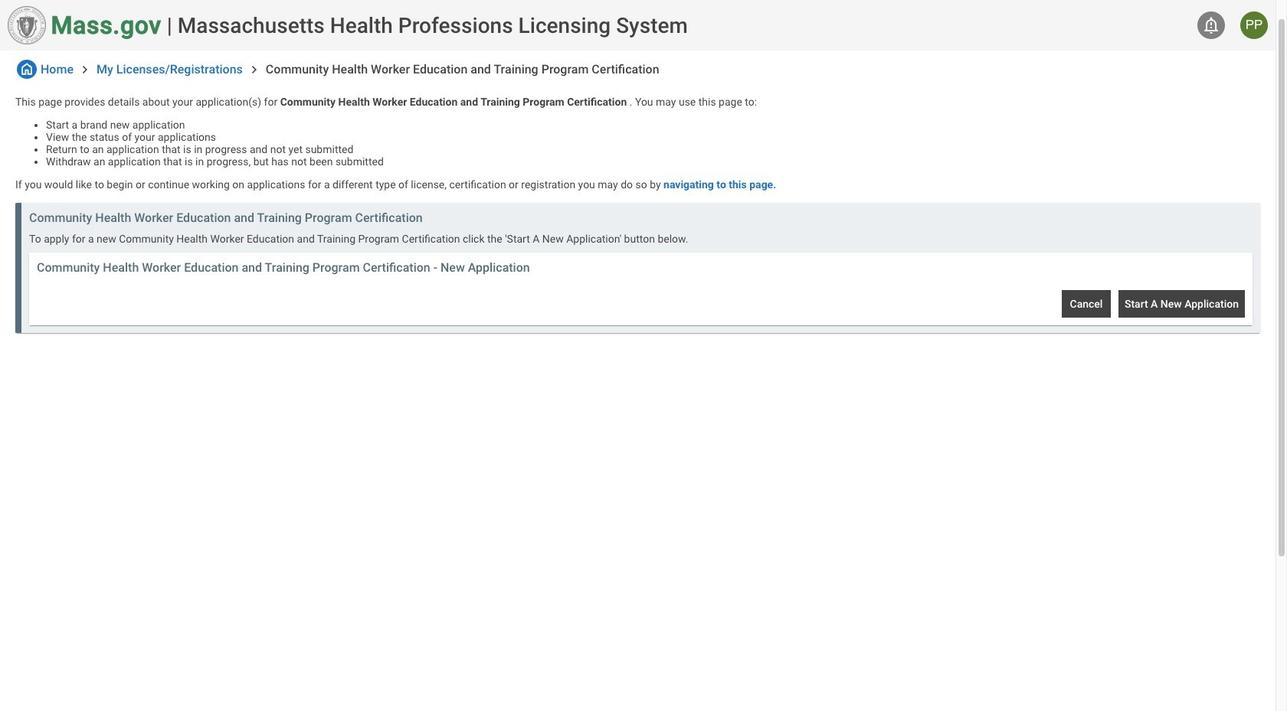 Task type: vqa. For each thing, say whether or not it's contained in the screenshot.
no color icon
yes



Task type: describe. For each thing, give the bounding box(es) containing it.
massachusetts state seal image
[[8, 6, 46, 44]]



Task type: locate. For each thing, give the bounding box(es) containing it.
1 horizontal spatial no color image
[[77, 62, 93, 77]]

heading
[[178, 13, 688, 38]]

0 horizontal spatial no color image
[[17, 60, 37, 79]]

no color image
[[1202, 16, 1220, 34]]

no color image
[[17, 60, 37, 79], [77, 62, 93, 77], [247, 62, 262, 77]]

2 horizontal spatial no color image
[[247, 62, 262, 77]]



